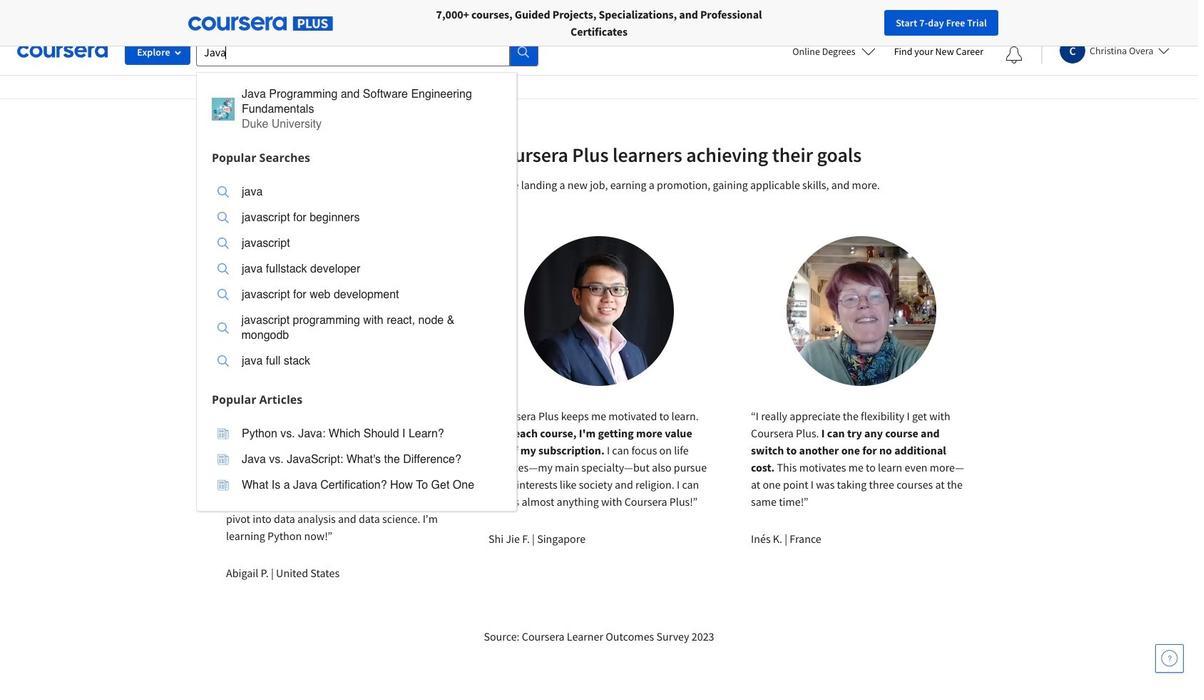Task type: describe. For each thing, give the bounding box(es) containing it.
coursera image
[[17, 40, 108, 63]]

2 list box from the top
[[197, 412, 517, 510]]

help center image
[[1162, 650, 1179, 667]]

1 list box from the top
[[197, 170, 517, 386]]

autocomplete results list box
[[196, 72, 517, 511]]



Task type: locate. For each thing, give the bounding box(es) containing it.
None search field
[[196, 37, 539, 511]]

suggestion image image
[[212, 98, 235, 121], [218, 186, 229, 198], [218, 212, 229, 223], [218, 238, 229, 249], [218, 263, 229, 275], [218, 289, 229, 300], [217, 322, 229, 334], [218, 355, 229, 367], [218, 428, 229, 440], [218, 454, 229, 465], [218, 479, 229, 491]]

learner image abigail p. image
[[262, 236, 412, 386]]

learner image inés k. image
[[787, 236, 937, 386]]

What do you want to learn? text field
[[196, 37, 510, 66]]

list box
[[197, 170, 517, 386], [197, 412, 517, 510]]

banner navigation
[[11, 0, 401, 29]]

0 vertical spatial list box
[[197, 170, 517, 386]]

e.g. Machine Learning text field
[[326, 0, 843, 11]]

1 vertical spatial list box
[[197, 412, 517, 510]]

coursera plus image
[[188, 16, 333, 31]]

learner image shi jie f. image
[[524, 236, 674, 386]]



Task type: vqa. For each thing, say whether or not it's contained in the screenshot.
top list box
yes



